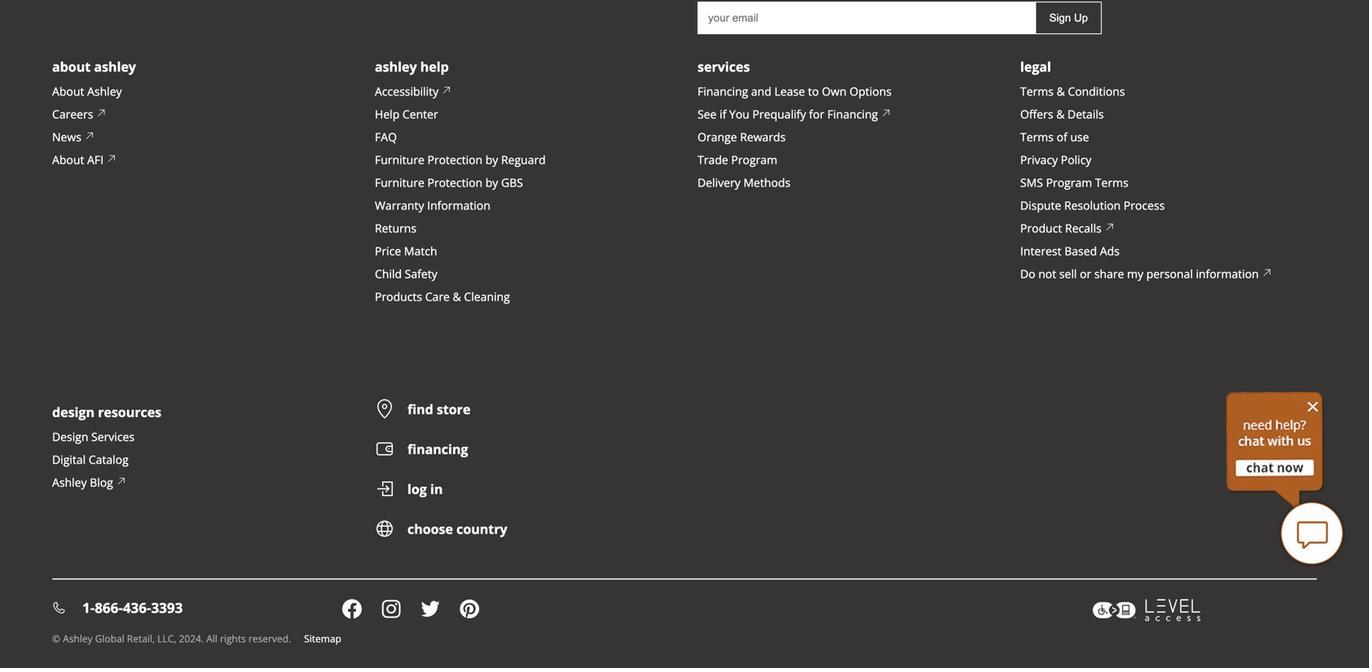 Task type: describe. For each thing, give the bounding box(es) containing it.
offers & details link
[[1021, 106, 1104, 122]]

delivery
[[698, 175, 741, 190]]

blog
[[90, 475, 113, 491]]

information
[[1196, 266, 1259, 282]]

ashley facebook image
[[342, 600, 362, 620]]

ashley up careers link at the left of the page
[[87, 84, 122, 99]]

safety
[[405, 266, 438, 282]]

1 horizontal spatial financing
[[828, 107, 878, 122]]

1 horizontal spatial services
[[698, 58, 750, 76]]

match
[[404, 243, 437, 259]]

delivery methods link
[[698, 175, 791, 191]]

all
[[206, 632, 218, 646]]

about for about afi 'link' at left
[[52, 152, 84, 168]]

if
[[720, 107, 727, 122]]

2 vertical spatial terms
[[1096, 175, 1129, 190]]

accessibility link
[[375, 83, 452, 100]]

1 by from the top
[[486, 152, 498, 168]]

1 protection from the top
[[428, 152, 483, 168]]

resources
[[98, 404, 162, 421]]

interest
[[1021, 243, 1062, 259]]

do not sell or share my personal information
[[1021, 266, 1259, 282]]

1 vertical spatial &
[[1057, 107, 1065, 122]]

sitemap
[[304, 632, 341, 646]]

digital catalog link
[[52, 452, 129, 468]]

design services link
[[52, 429, 135, 445]]

conditions
[[1068, 84, 1126, 99]]

ashley pintrest image
[[460, 600, 479, 620]]

catalog
[[89, 452, 129, 468]]

2 protection from the top
[[428, 175, 483, 190]]

1 vertical spatial terms
[[1021, 129, 1054, 145]]

ads
[[1100, 243, 1120, 259]]

warranty information link
[[375, 197, 491, 214]]

llc,
[[157, 632, 176, 646]]

chat bubble mobile view image
[[1280, 501, 1345, 567]]

methods
[[744, 175, 791, 190]]

based
[[1065, 243, 1098, 259]]

program inside terms & conditions offers & details terms of use privacy policy sms program terms dispute resolution process
[[1046, 175, 1093, 190]]

trade
[[698, 152, 729, 168]]

child safety link
[[375, 266, 438, 282]]

use
[[1071, 129, 1090, 145]]

privacy
[[1021, 152, 1058, 168]]

1 furniture from the top
[[375, 152, 425, 168]]

center
[[403, 107, 438, 122]]

digital
[[52, 452, 86, 468]]

trade program link
[[698, 152, 778, 168]]

© ashley global retail, llc, 2024. all rights reserved.
[[52, 632, 291, 646]]

866-
[[95, 599, 123, 618]]

products care & cleaning link
[[375, 289, 510, 305]]

prequalify
[[753, 107, 806, 122]]

options
[[850, 84, 892, 99]]

price match link
[[375, 243, 437, 259]]

child
[[375, 266, 402, 282]]

my
[[1128, 266, 1144, 282]]

information
[[427, 198, 491, 213]]

orange rewards link
[[698, 129, 786, 145]]

store
[[437, 401, 471, 418]]

and
[[752, 84, 772, 99]]

about afi
[[52, 152, 104, 168]]

you
[[730, 107, 750, 122]]

dispute
[[1021, 198, 1062, 213]]

1-866-436-3393 link
[[52, 599, 429, 618]]

personal
[[1147, 266, 1193, 282]]

own
[[822, 84, 847, 99]]

do not sell or share my personal information link
[[1021, 266, 1272, 282]]

about afi link
[[52, 152, 117, 168]]

resolution
[[1065, 198, 1121, 213]]

3393
[[151, 599, 183, 618]]

ashley blog
[[52, 475, 113, 491]]

rewards
[[740, 129, 786, 145]]

0 vertical spatial financing
[[698, 84, 749, 99]]

sign up
[[1050, 12, 1088, 24]]

1-866-436-3393
[[82, 599, 183, 618]]

ashley account operations element
[[375, 400, 672, 540]]

gbs
[[501, 175, 523, 190]]

ashley right ©
[[63, 632, 93, 646]]

terms & conditions link
[[1021, 83, 1126, 100]]

ashley down digital
[[52, 475, 87, 491]]

1 about ashley from the top
[[52, 58, 136, 76]]

ashley instagram image
[[382, 600, 401, 620]]

terms of use link
[[1021, 129, 1090, 145]]

0 vertical spatial terms
[[1021, 84, 1054, 99]]

0 vertical spatial &
[[1057, 84, 1065, 99]]

copyright element
[[52, 632, 291, 646]]

your email email field
[[698, 2, 1036, 34]]

care
[[425, 289, 450, 305]]

financing and lease to own options link
[[698, 83, 892, 100]]

services inside design services digital catalog
[[91, 429, 135, 445]]

ashley social links element
[[342, 600, 1054, 620]]

global
[[95, 632, 124, 646]]



Task type: vqa. For each thing, say whether or not it's contained in the screenshot.
the top Protection
yes



Task type: locate. For each thing, give the bounding box(es) containing it.
ashley
[[94, 58, 136, 76], [375, 58, 417, 76], [87, 84, 122, 99], [52, 475, 87, 491], [63, 632, 93, 646]]

design services digital catalog
[[52, 429, 135, 468]]

terms up dispute resolution process link
[[1096, 175, 1129, 190]]

0 vertical spatial by
[[486, 152, 498, 168]]

returns
[[375, 221, 417, 236]]

legal
[[1021, 58, 1052, 76]]

furniture protection by reguard link
[[375, 152, 546, 168]]

help center link
[[375, 106, 438, 122]]

careers
[[52, 107, 93, 122]]

1 vertical spatial about
[[52, 84, 84, 99]]

0 vertical spatial help
[[420, 58, 449, 76]]

careers link
[[52, 106, 106, 122]]

2024.
[[179, 632, 204, 646]]

do
[[1021, 266, 1036, 282]]

2 by from the top
[[486, 175, 498, 190]]

sell
[[1060, 266, 1077, 282]]

see if you prequalify for financing
[[698, 107, 878, 122]]

privacy policy link
[[1021, 152, 1092, 168]]

help center faq furniture protection by reguard furniture protection by gbs warranty information returns price match child safety products care & cleaning
[[375, 107, 546, 305]]

choose
[[408, 521, 453, 538]]

1 about from the top
[[52, 58, 91, 76]]

0 horizontal spatial program
[[732, 152, 778, 168]]

interest based ads link
[[1021, 243, 1120, 259]]

design resources
[[52, 404, 162, 421]]

design up digital
[[52, 429, 88, 445]]

terms & conditions offers & details terms of use privacy policy sms program terms dispute resolution process
[[1021, 84, 1165, 213]]

share
[[1095, 266, 1125, 282]]

recalls
[[1066, 221, 1102, 236]]

1 vertical spatial services
[[91, 429, 135, 445]]

help inside help center faq furniture protection by reguard furniture protection by gbs warranty information returns price match child safety products care & cleaning
[[375, 107, 400, 122]]

lease
[[775, 84, 805, 99]]

protection up 'furniture protection by gbs' link
[[428, 152, 483, 168]]

about ashley up "about ashley" link
[[52, 58, 136, 76]]

help up accessibility link
[[420, 58, 449, 76]]

about ashley link
[[52, 83, 122, 100]]

436-
[[123, 599, 151, 618]]

1-
[[82, 599, 95, 618]]

2 vertical spatial about
[[52, 152, 84, 168]]

reguard
[[501, 152, 546, 168]]

about for "about ashley" link
[[52, 84, 84, 99]]

ashley up the accessibility
[[375, 58, 417, 76]]

about inside 'link'
[[52, 152, 84, 168]]

offers
[[1021, 107, 1054, 122]]

0 vertical spatial program
[[732, 152, 778, 168]]

terms
[[1021, 84, 1054, 99], [1021, 129, 1054, 145], [1096, 175, 1129, 190]]

reserved.
[[249, 632, 291, 646]]

financing down options
[[828, 107, 878, 122]]

2 about ashley from the top
[[52, 84, 122, 99]]

product recalls link
[[1021, 220, 1115, 237]]

program inside orange rewards trade program delivery methods
[[732, 152, 778, 168]]

0 horizontal spatial help
[[375, 107, 400, 122]]

country
[[457, 521, 508, 538]]

& right care
[[453, 289, 461, 305]]

1 vertical spatial by
[[486, 175, 498, 190]]

1 design from the top
[[52, 404, 95, 421]]

1 vertical spatial design
[[52, 429, 88, 445]]

returns link
[[375, 220, 417, 237]]

ashley up "about ashley" link
[[94, 58, 136, 76]]

1 vertical spatial help
[[375, 107, 400, 122]]

2 vertical spatial &
[[453, 289, 461, 305]]

help up faq link
[[375, 107, 400, 122]]

log
[[408, 481, 427, 498]]

1 horizontal spatial help
[[420, 58, 449, 76]]

news
[[52, 129, 81, 145]]

2 about from the top
[[52, 84, 84, 99]]

log in link
[[375, 480, 672, 500]]

see if you prequalify for financing link
[[698, 106, 891, 122]]

choose country link
[[375, 519, 672, 540]]

interest based ads
[[1021, 243, 1120, 259]]

sms program terms link
[[1021, 175, 1129, 191]]

find store link
[[375, 400, 672, 420]]

up
[[1075, 12, 1088, 24]]

by left 'reguard'
[[486, 152, 498, 168]]

program down policy
[[1046, 175, 1093, 190]]

0 vertical spatial about
[[52, 58, 91, 76]]

about ashley
[[52, 58, 136, 76], [52, 84, 122, 99]]

design for design services digital catalog
[[52, 429, 88, 445]]

services up catalog
[[91, 429, 135, 445]]

1 vertical spatial about ashley
[[52, 84, 122, 99]]

& up of
[[1057, 107, 1065, 122]]

about
[[52, 58, 91, 76], [52, 84, 84, 99], [52, 152, 84, 168]]

about down the news
[[52, 152, 84, 168]]

design inside design services digital catalog
[[52, 429, 88, 445]]

design up design services link
[[52, 404, 95, 421]]

products
[[375, 289, 422, 305]]

financing up "if"
[[698, 84, 749, 99]]

furniture down 'faq'
[[375, 152, 425, 168]]

in
[[430, 481, 443, 498]]

find
[[408, 401, 433, 418]]

details
[[1068, 107, 1104, 122]]

choose country
[[408, 521, 508, 538]]

retail,
[[127, 632, 155, 646]]

to
[[808, 84, 819, 99]]

1 vertical spatial program
[[1046, 175, 1093, 190]]

rights
[[220, 632, 246, 646]]

orange
[[698, 129, 737, 145]]

3 about from the top
[[52, 152, 84, 168]]

financing
[[698, 84, 749, 99], [828, 107, 878, 122]]

about ashley up careers link at the left of the page
[[52, 84, 122, 99]]

dialogue message for liveperson image
[[1227, 392, 1325, 510]]

©
[[52, 632, 60, 646]]

program down rewards
[[732, 152, 778, 168]]

1 vertical spatial protection
[[428, 175, 483, 190]]

ashley help
[[375, 58, 449, 76]]

orange rewards trade program delivery methods
[[698, 129, 791, 190]]

not
[[1039, 266, 1057, 282]]

financing link
[[375, 440, 672, 460]]

about up careers
[[52, 84, 84, 99]]

services up "if"
[[698, 58, 750, 76]]

1 horizontal spatial program
[[1046, 175, 1093, 190]]

afi
[[87, 152, 104, 168]]

0 horizontal spatial financing
[[698, 84, 749, 99]]

0 horizontal spatial services
[[91, 429, 135, 445]]

of
[[1057, 129, 1068, 145]]

1 vertical spatial financing
[[828, 107, 878, 122]]

terms down offers
[[1021, 129, 1054, 145]]

faq link
[[375, 129, 397, 145]]

ashley twitter image
[[421, 600, 440, 620]]

& inside help center faq furniture protection by reguard furniture protection by gbs warranty information returns price match child safety products care & cleaning
[[453, 289, 461, 305]]

price
[[375, 243, 401, 259]]

product recalls
[[1021, 221, 1102, 236]]

sign up button
[[1036, 2, 1102, 34]]

2 design from the top
[[52, 429, 88, 445]]

0 vertical spatial services
[[698, 58, 750, 76]]

0 vertical spatial about ashley
[[52, 58, 136, 76]]

by left gbs
[[486, 175, 498, 190]]

design
[[52, 404, 95, 421], [52, 429, 88, 445]]

faq
[[375, 129, 397, 145]]

0 vertical spatial design
[[52, 404, 95, 421]]

1 vertical spatial furniture
[[375, 175, 425, 190]]

0 vertical spatial protection
[[428, 152, 483, 168]]

& up offers & details link
[[1057, 84, 1065, 99]]

0 vertical spatial furniture
[[375, 152, 425, 168]]

for
[[809, 107, 825, 122]]

furniture up warranty
[[375, 175, 425, 190]]

sign
[[1050, 12, 1071, 24]]

design for design resources
[[52, 404, 95, 421]]

terms up offers
[[1021, 84, 1054, 99]]

2 furniture from the top
[[375, 175, 425, 190]]

sms
[[1021, 175, 1044, 190]]

protection up information
[[428, 175, 483, 190]]

about up "about ashley" link
[[52, 58, 91, 76]]



